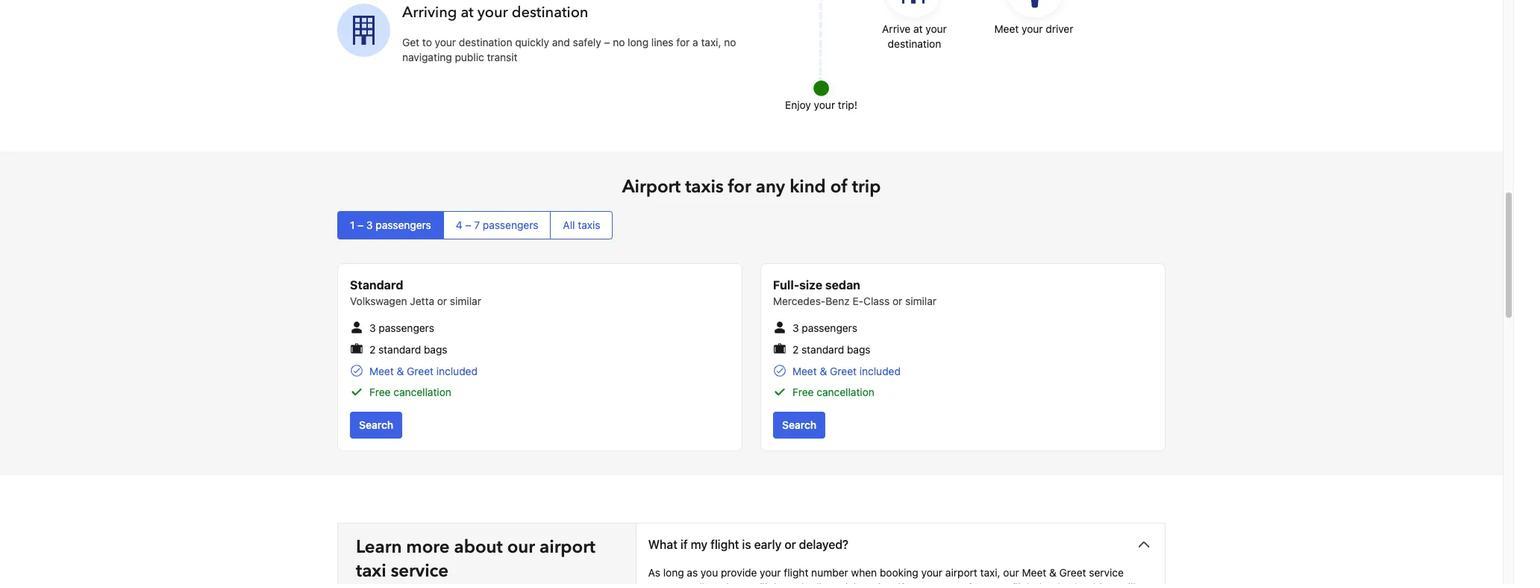 Task type: vqa. For each thing, say whether or not it's contained in the screenshot.
United in 'dropdown button'
no



Task type: describe. For each thing, give the bounding box(es) containing it.
jetta
[[410, 295, 434, 307]]

full-
[[773, 278, 800, 292]]

means
[[648, 582, 680, 584]]

for inside get to your destination quickly and safely – no long lines for a taxi, no navigating public transit
[[677, 36, 690, 48]]

if inside dropdown button
[[681, 538, 688, 552]]

about
[[454, 535, 503, 560]]

enjoy your trip!
[[785, 98, 858, 111]]

at for arriving
[[461, 2, 474, 22]]

learn more about our airport taxi service
[[356, 535, 595, 584]]

is
[[742, 538, 751, 552]]

1
[[350, 218, 355, 231]]

& inside as long as you provide your flight number when booking your airport taxi, our meet & greet service means we'll track your flight and adjust pickup time if necessary. after your flight lands, the driver wil
[[1049, 567, 1057, 579]]

greet for sedan
[[830, 365, 857, 378]]

similar inside full-size sedan mercedes-benz e-class or similar
[[905, 295, 937, 307]]

long inside as long as you provide your flight number when booking your airport taxi, our meet & greet service means we'll track your flight and adjust pickup time if necessary. after your flight lands, the driver wil
[[663, 567, 684, 579]]

number
[[811, 567, 848, 579]]

taxi
[[356, 559, 386, 584]]

1 no from the left
[[613, 36, 625, 48]]

track
[[707, 582, 732, 584]]

arriving
[[402, 2, 457, 22]]

arriving at your destination
[[402, 2, 589, 22]]

2 no from the left
[[724, 36, 736, 48]]

sort results by element
[[337, 211, 1166, 239]]

our inside learn more about our airport taxi service
[[507, 535, 535, 560]]

search for size
[[782, 419, 817, 432]]

more
[[406, 535, 450, 560]]

standard
[[350, 278, 403, 292]]

what if my flight is early or delayed?
[[648, 538, 849, 552]]

our inside as long as you provide your flight number when booking your airport taxi, our meet & greet service means we'll track your flight and adjust pickup time if necessary. after your flight lands, the driver wil
[[1003, 567, 1019, 579]]

airport
[[622, 174, 681, 199]]

2 for volkswagen
[[369, 343, 376, 356]]

sedan
[[825, 278, 861, 292]]

as long as you provide your flight number when booking your airport taxi, our meet & greet service means we'll track your flight and adjust pickup time if necessary. after your flight lands, the driver wil
[[648, 567, 1144, 584]]

adjust
[[807, 582, 837, 584]]

mercedes-
[[773, 295, 826, 307]]

service inside learn more about our airport taxi service
[[391, 559, 449, 584]]

all
[[563, 218, 575, 231]]

what if my flight is early or delayed? element
[[636, 566, 1165, 584]]

long inside get to your destination quickly and safely – no long lines for a taxi, no navigating public transit
[[628, 36, 649, 48]]

destination for arrive at your destination
[[888, 37, 941, 50]]

as
[[687, 567, 698, 579]]

lands,
[[1040, 582, 1068, 584]]

3 passengers for size
[[793, 321, 858, 334]]

cancellation for jetta
[[394, 386, 451, 399]]

passengers right '7' in the top left of the page
[[483, 218, 538, 231]]

taxis for airport
[[685, 174, 724, 199]]

public
[[455, 50, 484, 63]]

lines
[[651, 36, 674, 48]]

passengers down benz
[[802, 321, 858, 334]]

destination for arriving at your destination
[[512, 2, 589, 22]]

1 vertical spatial for
[[728, 174, 751, 199]]

full-size sedan mercedes-benz e-class or similar
[[773, 278, 937, 307]]

learn
[[356, 535, 402, 560]]

search button for size
[[773, 412, 826, 439]]

at for arrive
[[914, 22, 923, 35]]

flight inside dropdown button
[[711, 538, 739, 552]]

2 for size
[[793, 343, 799, 356]]

bags for sedan
[[847, 343, 871, 356]]

3 for full-
[[793, 321, 799, 334]]

2 standard bags for jetta
[[369, 343, 447, 356]]

– inside get to your destination quickly and safely – no long lines for a taxi, no navigating public transit
[[604, 36, 610, 48]]

early
[[754, 538, 782, 552]]

transit
[[487, 50, 518, 63]]

meet your driver
[[995, 22, 1074, 35]]

delayed?
[[799, 538, 849, 552]]

class
[[864, 295, 890, 307]]

1 – 3 passengers
[[350, 218, 431, 231]]

provide
[[721, 567, 757, 579]]

the
[[1071, 582, 1087, 584]]

greet inside as long as you provide your flight number when booking your airport taxi, our meet & greet service means we'll track your flight and adjust pickup time if necessary. after your flight lands, the driver wil
[[1060, 567, 1086, 579]]

all taxis
[[563, 218, 600, 231]]

taxi, inside as long as you provide your flight number when booking your airport taxi, our meet & greet service means we'll track your flight and adjust pickup time if necessary. after your flight lands, the driver wil
[[980, 567, 1001, 579]]

included for jetta
[[436, 365, 478, 378]]

bags for jetta
[[424, 343, 447, 356]]



Task type: locate. For each thing, give the bounding box(es) containing it.
2 horizontal spatial greet
[[1060, 567, 1086, 579]]

1 vertical spatial taxis
[[578, 218, 600, 231]]

navigating
[[402, 50, 452, 63]]

0 horizontal spatial and
[[552, 36, 570, 48]]

airport inside learn more about our airport taxi service
[[540, 535, 595, 560]]

1 free from the left
[[369, 386, 391, 399]]

0 horizontal spatial or
[[437, 295, 447, 307]]

3 passengers down the "jetta"
[[369, 321, 434, 334]]

2 free from the left
[[793, 386, 814, 399]]

1 cancellation from the left
[[394, 386, 451, 399]]

free cancellation for sedan
[[793, 386, 875, 399]]

0 vertical spatial if
[[681, 538, 688, 552]]

2 similar from the left
[[905, 295, 937, 307]]

meet & greet included for jetta
[[369, 365, 478, 378]]

0 vertical spatial taxis
[[685, 174, 724, 199]]

1 included from the left
[[436, 365, 478, 378]]

2 search button from the left
[[773, 412, 826, 439]]

0 vertical spatial our
[[507, 535, 535, 560]]

1 horizontal spatial 2
[[793, 343, 799, 356]]

standard down volkswagen
[[378, 343, 421, 356]]

0 horizontal spatial greet
[[407, 365, 434, 378]]

1 horizontal spatial or
[[785, 538, 796, 552]]

– right 1
[[358, 218, 364, 231]]

3 inside sort results by element
[[366, 218, 373, 231]]

flight down early
[[759, 582, 784, 584]]

service inside as long as you provide your flight number when booking your airport taxi, our meet & greet service means we'll track your flight and adjust pickup time if necessary. after your flight lands, the driver wil
[[1089, 567, 1124, 579]]

search button for volkswagen
[[350, 412, 402, 439]]

flight left is
[[711, 538, 739, 552]]

2 included from the left
[[860, 365, 901, 378]]

driver inside as long as you provide your flight number when booking your airport taxi, our meet & greet service means we'll track your flight and adjust pickup time if necessary. after your flight lands, the driver wil
[[1090, 582, 1117, 584]]

taxi,
[[701, 36, 721, 48], [980, 567, 1001, 579]]

1 horizontal spatial greet
[[830, 365, 857, 378]]

destination up public
[[459, 36, 512, 48]]

1 meet & greet included from the left
[[369, 365, 478, 378]]

0 vertical spatial and
[[552, 36, 570, 48]]

0 horizontal spatial bags
[[424, 343, 447, 356]]

any
[[756, 174, 785, 199]]

2 search from the left
[[782, 419, 817, 432]]

– right safely
[[604, 36, 610, 48]]

taxis for all
[[578, 218, 600, 231]]

your
[[477, 2, 508, 22], [926, 22, 947, 35], [1022, 22, 1043, 35], [435, 36, 456, 48], [814, 98, 835, 111], [760, 567, 781, 579], [921, 567, 943, 579], [735, 582, 756, 584], [988, 582, 1009, 584]]

1 horizontal spatial long
[[663, 567, 684, 579]]

0 horizontal spatial long
[[628, 36, 649, 48]]

enjoy
[[785, 98, 811, 111]]

meet
[[995, 22, 1019, 35], [369, 365, 394, 378], [793, 365, 817, 378], [1022, 567, 1047, 579]]

similar right class
[[905, 295, 937, 307]]

1 horizontal spatial &
[[820, 365, 827, 378]]

1 vertical spatial airport
[[946, 567, 978, 579]]

0 horizontal spatial if
[[681, 538, 688, 552]]

booking airport taxi image
[[806, 0, 1120, 103], [337, 4, 390, 57]]

safely
[[573, 36, 601, 48]]

1 search button from the left
[[350, 412, 402, 439]]

0 horizontal spatial free
[[369, 386, 391, 399]]

2 free cancellation from the left
[[793, 386, 875, 399]]

1 horizontal spatial driver
[[1090, 582, 1117, 584]]

what if my flight is early or delayed? button
[[636, 524, 1165, 566]]

long up means
[[663, 567, 684, 579]]

of
[[831, 174, 848, 199]]

destination inside arrive at your destination
[[888, 37, 941, 50]]

0 horizontal spatial our
[[507, 535, 535, 560]]

1 horizontal spatial booking airport taxi image
[[806, 0, 1120, 103]]

taxi, right a at left
[[701, 36, 721, 48]]

time
[[874, 582, 895, 584]]

3 for standard
[[369, 321, 376, 334]]

quickly
[[515, 36, 549, 48]]

at inside arrive at your destination
[[914, 22, 923, 35]]

we'll
[[683, 582, 705, 584]]

service
[[391, 559, 449, 584], [1089, 567, 1124, 579]]

0 horizontal spatial taxi,
[[701, 36, 721, 48]]

search for volkswagen
[[359, 419, 393, 432]]

get
[[402, 36, 420, 48]]

for left any
[[728, 174, 751, 199]]

3 passengers for volkswagen
[[369, 321, 434, 334]]

long left lines
[[628, 36, 649, 48]]

at
[[461, 2, 474, 22], [914, 22, 923, 35]]

0 horizontal spatial standard
[[378, 343, 421, 356]]

4
[[456, 218, 463, 231]]

arrive at your destination
[[882, 22, 947, 50]]

destination up quickly
[[512, 2, 589, 22]]

trip!
[[838, 98, 858, 111]]

long
[[628, 36, 649, 48], [663, 567, 684, 579]]

greet up the
[[1060, 567, 1086, 579]]

destination
[[512, 2, 589, 22], [459, 36, 512, 48], [888, 37, 941, 50]]

1 horizontal spatial bags
[[847, 343, 871, 356]]

meet & greet included for sedan
[[793, 365, 901, 378]]

0 horizontal spatial cancellation
[[394, 386, 451, 399]]

bags down the "jetta"
[[424, 343, 447, 356]]

a
[[693, 36, 698, 48]]

standard volkswagen jetta or similar
[[350, 278, 481, 307]]

meet & greet included down benz
[[793, 365, 901, 378]]

0 horizontal spatial service
[[391, 559, 449, 584]]

0 horizontal spatial booking airport taxi image
[[337, 4, 390, 57]]

get to your destination quickly and safely – no long lines for a taxi, no navigating public transit
[[402, 36, 736, 63]]

volkswagen
[[350, 295, 407, 307]]

0 horizontal spatial 2 standard bags
[[369, 343, 447, 356]]

& down volkswagen
[[397, 365, 404, 378]]

1 horizontal spatial service
[[1089, 567, 1124, 579]]

size
[[800, 278, 823, 292]]

2 2 standard bags from the left
[[793, 343, 871, 356]]

1 horizontal spatial similar
[[905, 295, 937, 307]]

similar right the "jetta"
[[450, 295, 481, 307]]

search
[[359, 419, 393, 432], [782, 419, 817, 432]]

0 horizontal spatial free cancellation
[[369, 386, 451, 399]]

0 horizontal spatial airport
[[540, 535, 595, 560]]

1 vertical spatial our
[[1003, 567, 1019, 579]]

or inside full-size sedan mercedes-benz e-class or similar
[[893, 295, 903, 307]]

or inside standard volkswagen jetta or similar
[[437, 295, 447, 307]]

if down booking
[[898, 582, 904, 584]]

cancellation
[[394, 386, 451, 399], [817, 386, 875, 399]]

–
[[604, 36, 610, 48], [358, 218, 364, 231], [465, 218, 471, 231]]

and
[[552, 36, 570, 48], [786, 582, 804, 584]]

arrive
[[882, 22, 911, 35]]

1 standard from the left
[[378, 343, 421, 356]]

no right a at left
[[724, 36, 736, 48]]

no right safely
[[613, 36, 625, 48]]

1 horizontal spatial taxi,
[[980, 567, 1001, 579]]

0 horizontal spatial search button
[[350, 412, 402, 439]]

flight left lands,
[[1012, 582, 1037, 584]]

0 horizontal spatial 3 passengers
[[369, 321, 434, 334]]

0 horizontal spatial no
[[613, 36, 625, 48]]

airport inside as long as you provide your flight number when booking your airport taxi, our meet & greet service means we'll track your flight and adjust pickup time if necessary. after your flight lands, the driver wil
[[946, 567, 978, 579]]

or right the "jetta"
[[437, 295, 447, 307]]

taxi, up after
[[980, 567, 1001, 579]]

benz
[[826, 295, 850, 307]]

1 horizontal spatial included
[[860, 365, 901, 378]]

greet down the "jetta"
[[407, 365, 434, 378]]

your inside get to your destination quickly and safely – no long lines for a taxi, no navigating public transit
[[435, 36, 456, 48]]

1 horizontal spatial taxis
[[685, 174, 724, 199]]

2 down "mercedes-"
[[793, 343, 799, 356]]

destination down arrive
[[888, 37, 941, 50]]

0 horizontal spatial for
[[677, 36, 690, 48]]

taxis
[[685, 174, 724, 199], [578, 218, 600, 231]]

– for 4 – 7 passengers
[[465, 218, 471, 231]]

0 horizontal spatial 2
[[369, 343, 376, 356]]

free cancellation for jetta
[[369, 386, 451, 399]]

1 horizontal spatial our
[[1003, 567, 1019, 579]]

and left the adjust
[[786, 582, 804, 584]]

0 vertical spatial for
[[677, 36, 690, 48]]

or right class
[[893, 295, 903, 307]]

meet & greet included down the "jetta"
[[369, 365, 478, 378]]

2 horizontal spatial –
[[604, 36, 610, 48]]

4 – 7 passengers
[[456, 218, 538, 231]]

2 standard from the left
[[802, 343, 844, 356]]

destination for get to your destination quickly and safely – no long lines for a taxi, no navigating public transit
[[459, 36, 512, 48]]

free for volkswagen
[[369, 386, 391, 399]]

7
[[474, 218, 480, 231]]

1 horizontal spatial meet & greet included
[[793, 365, 901, 378]]

taxi, inside get to your destination quickly and safely – no long lines for a taxi, no navigating public transit
[[701, 36, 721, 48]]

cancellation for sedan
[[817, 386, 875, 399]]

1 horizontal spatial –
[[465, 218, 471, 231]]

2 down volkswagen
[[369, 343, 376, 356]]

and left safely
[[552, 36, 570, 48]]

3
[[366, 218, 373, 231], [369, 321, 376, 334], [793, 321, 799, 334]]

standard for volkswagen
[[378, 343, 421, 356]]

my
[[691, 538, 708, 552]]

2 3 passengers from the left
[[793, 321, 858, 334]]

passengers
[[376, 218, 431, 231], [483, 218, 538, 231], [379, 321, 434, 334], [802, 321, 858, 334]]

2 bags from the left
[[847, 343, 871, 356]]

and inside get to your destination quickly and safely – no long lines for a taxi, no navigating public transit
[[552, 36, 570, 48]]

3 passengers
[[369, 321, 434, 334], [793, 321, 858, 334]]

1 horizontal spatial at
[[914, 22, 923, 35]]

greet
[[407, 365, 434, 378], [830, 365, 857, 378], [1060, 567, 1086, 579]]

standard for size
[[802, 343, 844, 356]]

after
[[961, 582, 985, 584]]

our
[[507, 535, 535, 560], [1003, 567, 1019, 579]]

0 vertical spatial taxi,
[[701, 36, 721, 48]]

1 horizontal spatial no
[[724, 36, 736, 48]]

and inside as long as you provide your flight number when booking your airport taxi, our meet & greet service means we'll track your flight and adjust pickup time if necessary. after your flight lands, the driver wil
[[786, 582, 804, 584]]

or inside dropdown button
[[785, 538, 796, 552]]

your inside arrive at your destination
[[926, 22, 947, 35]]

1 horizontal spatial for
[[728, 174, 751, 199]]

flight up the adjust
[[784, 567, 809, 579]]

included for sedan
[[860, 365, 901, 378]]

1 vertical spatial taxi,
[[980, 567, 1001, 579]]

standard down benz
[[802, 343, 844, 356]]

3 right 1
[[366, 218, 373, 231]]

0 horizontal spatial taxis
[[578, 218, 600, 231]]

similar inside standard volkswagen jetta or similar
[[450, 295, 481, 307]]

standard
[[378, 343, 421, 356], [802, 343, 844, 356]]

greet for jetta
[[407, 365, 434, 378]]

1 horizontal spatial 3 passengers
[[793, 321, 858, 334]]

bags down e-
[[847, 343, 871, 356]]

1 vertical spatial if
[[898, 582, 904, 584]]

free
[[369, 386, 391, 399], [793, 386, 814, 399]]

3 passengers down benz
[[793, 321, 858, 334]]

included
[[436, 365, 478, 378], [860, 365, 901, 378]]

2 horizontal spatial &
[[1049, 567, 1057, 579]]

passengers down the "jetta"
[[379, 321, 434, 334]]

similar
[[450, 295, 481, 307], [905, 295, 937, 307]]

booking
[[880, 567, 919, 579]]

what
[[648, 538, 678, 552]]

1 horizontal spatial airport
[[946, 567, 978, 579]]

destination inside get to your destination quickly and safely – no long lines for a taxi, no navigating public transit
[[459, 36, 512, 48]]

e-
[[853, 295, 864, 307]]

0 horizontal spatial &
[[397, 365, 404, 378]]

2 standard bags for sedan
[[793, 343, 871, 356]]

2 standard bags down benz
[[793, 343, 871, 356]]

as
[[648, 567, 660, 579]]

1 vertical spatial and
[[786, 582, 804, 584]]

if
[[681, 538, 688, 552], [898, 582, 904, 584]]

at right the arriving
[[461, 2, 474, 22]]

1 horizontal spatial search button
[[773, 412, 826, 439]]

2
[[369, 343, 376, 356], [793, 343, 799, 356]]

&
[[397, 365, 404, 378], [820, 365, 827, 378], [1049, 567, 1057, 579]]

necessary.
[[907, 582, 959, 584]]

kind
[[790, 174, 826, 199]]

meet inside as long as you provide your flight number when booking your airport taxi, our meet & greet service means we'll track your flight and adjust pickup time if necessary. after your flight lands, the driver wil
[[1022, 567, 1047, 579]]

0 horizontal spatial at
[[461, 2, 474, 22]]

1 2 standard bags from the left
[[369, 343, 447, 356]]

free for size
[[793, 386, 814, 399]]

1 horizontal spatial standard
[[802, 343, 844, 356]]

2 standard bags down the "jetta"
[[369, 343, 447, 356]]

0 horizontal spatial included
[[436, 365, 478, 378]]

3 down volkswagen
[[369, 321, 376, 334]]

1 vertical spatial long
[[663, 567, 684, 579]]

& for volkswagen
[[397, 365, 404, 378]]

& down benz
[[820, 365, 827, 378]]

1 horizontal spatial cancellation
[[817, 386, 875, 399]]

1 free cancellation from the left
[[369, 386, 451, 399]]

greet down benz
[[830, 365, 857, 378]]

passengers right 1
[[376, 218, 431, 231]]

for left a at left
[[677, 36, 690, 48]]

1 horizontal spatial 2 standard bags
[[793, 343, 871, 356]]

1 horizontal spatial free cancellation
[[793, 386, 875, 399]]

0 horizontal spatial meet & greet included
[[369, 365, 478, 378]]

pickup
[[839, 582, 872, 584]]

1 horizontal spatial search
[[782, 419, 817, 432]]

0 vertical spatial long
[[628, 36, 649, 48]]

0 horizontal spatial search
[[359, 419, 393, 432]]

for
[[677, 36, 690, 48], [728, 174, 751, 199]]

2 meet & greet included from the left
[[793, 365, 901, 378]]

airport taxis for any kind of trip
[[622, 174, 881, 199]]

– left '7' in the top left of the page
[[465, 218, 471, 231]]

to
[[422, 36, 432, 48]]

bags
[[424, 343, 447, 356], [847, 343, 871, 356]]

if left my
[[681, 538, 688, 552]]

0 horizontal spatial driver
[[1046, 22, 1074, 35]]

1 vertical spatial driver
[[1090, 582, 1117, 584]]

1 2 from the left
[[369, 343, 376, 356]]

2 cancellation from the left
[[817, 386, 875, 399]]

0 vertical spatial airport
[[540, 535, 595, 560]]

& for size
[[820, 365, 827, 378]]

2 2 from the left
[[793, 343, 799, 356]]

1 3 passengers from the left
[[369, 321, 434, 334]]

taxis right airport
[[685, 174, 724, 199]]

– for 1 – 3 passengers
[[358, 218, 364, 231]]

1 horizontal spatial and
[[786, 582, 804, 584]]

& up lands,
[[1049, 567, 1057, 579]]

1 horizontal spatial if
[[898, 582, 904, 584]]

0 horizontal spatial –
[[358, 218, 364, 231]]

you
[[701, 567, 718, 579]]

taxis inside sort results by element
[[578, 218, 600, 231]]

1 bags from the left
[[424, 343, 447, 356]]

flight
[[711, 538, 739, 552], [784, 567, 809, 579], [759, 582, 784, 584], [1012, 582, 1037, 584]]

taxis right all
[[578, 218, 600, 231]]

at right arrive
[[914, 22, 923, 35]]

when
[[851, 567, 877, 579]]

or right early
[[785, 538, 796, 552]]

airport
[[540, 535, 595, 560], [946, 567, 978, 579]]

1 search from the left
[[359, 419, 393, 432]]

1 horizontal spatial free
[[793, 386, 814, 399]]

1 similar from the left
[[450, 295, 481, 307]]

if inside as long as you provide your flight number when booking your airport taxi, our meet & greet service means we'll track your flight and adjust pickup time if necessary. after your flight lands, the driver wil
[[898, 582, 904, 584]]

trip
[[852, 174, 881, 199]]

0 horizontal spatial similar
[[450, 295, 481, 307]]

0 vertical spatial driver
[[1046, 22, 1074, 35]]

or
[[437, 295, 447, 307], [893, 295, 903, 307], [785, 538, 796, 552]]

driver
[[1046, 22, 1074, 35], [1090, 582, 1117, 584]]

2 standard bags
[[369, 343, 447, 356], [793, 343, 871, 356]]

3 down "mercedes-"
[[793, 321, 799, 334]]

free cancellation
[[369, 386, 451, 399], [793, 386, 875, 399]]

2 horizontal spatial or
[[893, 295, 903, 307]]



